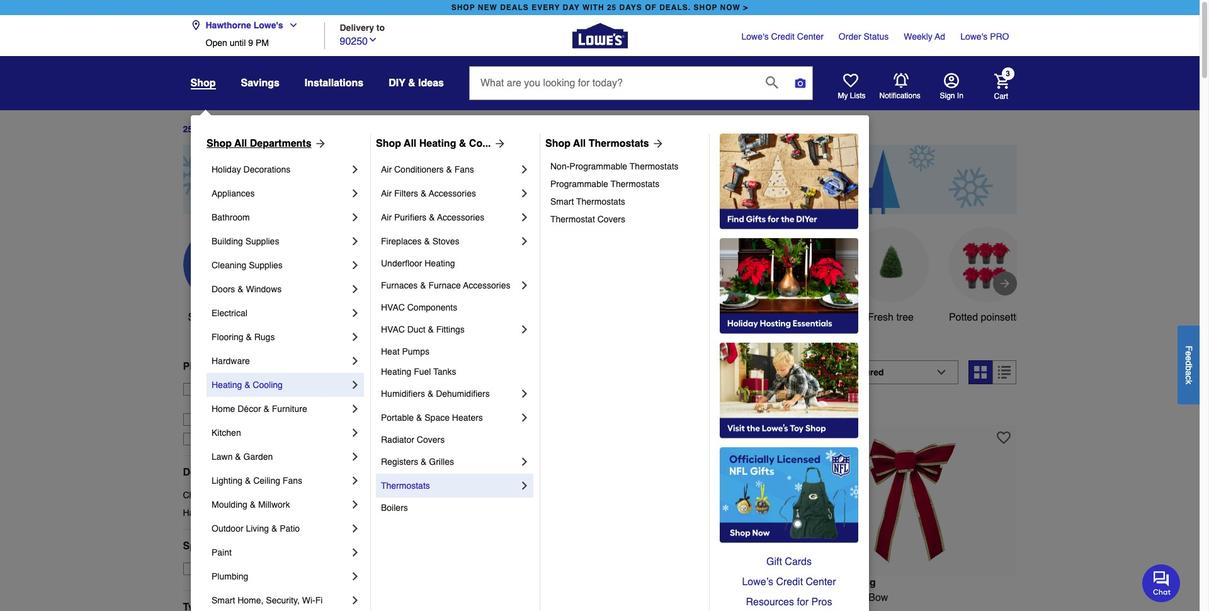 Task type: locate. For each thing, give the bounding box(es) containing it.
lighting & ceiling fans
[[212, 476, 302, 486]]

2 horizontal spatial shop
[[546, 138, 571, 149]]

chat invite button image
[[1143, 564, 1181, 602]]

1 horizontal spatial white
[[783, 312, 808, 323]]

heating inside shop all heating & co... link
[[419, 138, 456, 149]]

100- inside "100-count 20.62-ft multicolor incandescent plug-in christmas string lights"
[[589, 592, 609, 603]]

1 horizontal spatial fans
[[455, 164, 474, 175]]

heat pumps
[[381, 347, 430, 357]]

& right lawn
[[235, 452, 241, 462]]

holiday hosting essentials. image
[[720, 238, 859, 334]]

0 vertical spatial shop
[[191, 77, 216, 89]]

arrow right image inside shop all thermostats link
[[649, 137, 665, 150]]

hardware link
[[212, 349, 349, 373]]

string inside 'holiday living 100-count 20.62-ft white incandescent plug- in christmas string lights'
[[429, 607, 456, 611]]

savings up 198 products in holiday decorations
[[490, 312, 526, 323]]

0 vertical spatial in
[[462, 367, 473, 384]]

holiday inside 'holiday living 100-count 20.62-ft white incandescent plug- in christmas string lights'
[[370, 577, 406, 588]]

2 horizontal spatial in
[[958, 91, 964, 100]]

doors & windows
[[212, 284, 282, 294]]

all up conditioners
[[404, 138, 417, 149]]

ad
[[935, 32, 946, 42]]

1 horizontal spatial in
[[825, 592, 833, 603]]

2 100- from the left
[[589, 592, 609, 603]]

lights inside 'holiday living 100-count 20.62-ft white incandescent plug- in christmas string lights'
[[459, 607, 485, 611]]

in left w
[[825, 592, 833, 603]]

building supplies link
[[212, 229, 349, 253]]

programmable thermostats
[[551, 179, 660, 189]]

lowe's home improvement notification center image
[[894, 73, 909, 88]]

hanging decoration button
[[662, 227, 737, 340]]

1 string from the left
[[429, 607, 456, 611]]

1 horizontal spatial count
[[609, 592, 636, 603]]

shop left now
[[694, 3, 718, 12]]

None search field
[[469, 66, 813, 112]]

& up the air filters & accessories link
[[446, 164, 452, 175]]

windows
[[246, 284, 282, 294]]

1 horizontal spatial chevron down image
[[368, 34, 378, 44]]

holiday inside holiday living 8.5-in w red bow
[[807, 577, 844, 588]]

thermostats link
[[381, 474, 519, 498]]

hvac for hvac components
[[381, 302, 405, 312]]

diy & ideas
[[389, 77, 444, 89]]

hawthorne inside button
[[206, 20, 251, 30]]

1 vertical spatial accessories
[[437, 212, 485, 222]]

e up d at the right
[[1184, 351, 1195, 356]]

0 horizontal spatial savings
[[241, 77, 280, 89]]

plug- inside 'holiday living 100-count 20.62-ft white incandescent plug- in christmas string lights'
[[548, 592, 572, 603]]

2 compare from the left
[[830, 404, 866, 414]]

& right duct
[[428, 324, 434, 335]]

my
[[838, 91, 848, 100]]

0 horizontal spatial smart
[[212, 595, 235, 605]]

arrow right image up "holiday decorations" link on the top left of page
[[312, 137, 327, 150]]

0 horizontal spatial living
[[246, 524, 269, 534]]

0 horizontal spatial incandescent
[[485, 592, 545, 603]]

0 vertical spatial covers
[[598, 214, 626, 224]]

0 horizontal spatial departments
[[183, 467, 245, 478]]

credit up search image
[[772, 32, 795, 42]]

0 vertical spatial center
[[798, 32, 824, 42]]

shop left the "electrical"
[[188, 312, 212, 323]]

kitchen link
[[212, 421, 349, 445]]

2 hvac from the top
[[381, 324, 405, 335]]

chevron down image
[[283, 20, 298, 30], [368, 34, 378, 44]]

1 horizontal spatial christmas
[[381, 607, 427, 611]]

shop
[[452, 3, 475, 12], [694, 3, 718, 12]]

2 shop from the left
[[376, 138, 401, 149]]

0 horizontal spatial 25
[[183, 124, 193, 134]]

smart for smart thermostats
[[551, 197, 574, 207]]

string
[[429, 607, 456, 611], [672, 607, 698, 611]]

plug-
[[548, 592, 572, 603], [589, 607, 612, 611]]

grid view image
[[975, 366, 988, 379]]

fans for air conditioners & fans
[[455, 164, 474, 175]]

1 vertical spatial air
[[381, 188, 392, 198]]

shop for shop all heating & co...
[[376, 138, 401, 149]]

decorations inside "link"
[[225, 508, 272, 518]]

flooring & rugs link
[[212, 325, 349, 349]]

credit up resources for pros 'link'
[[776, 576, 803, 588]]

0 vertical spatial air
[[381, 164, 392, 175]]

lowe's down free store pickup today at:
[[247, 397, 274, 407]]

deals right of
[[230, 124, 253, 134]]

chevron right image for appliances
[[349, 187, 362, 200]]

covers for thermostat covers
[[598, 214, 626, 224]]

chevron right image for building supplies
[[349, 235, 362, 248]]

chevron right image for air purifiers & accessories
[[519, 211, 531, 224]]

heating down heat
[[381, 367, 412, 377]]

1 20.62- from the left
[[420, 592, 448, 603]]

millwork
[[258, 500, 290, 510]]

supplies for building supplies
[[246, 236, 279, 246]]

25
[[607, 3, 617, 12], [183, 124, 193, 134]]

chevron right image for fireplaces & stoves
[[519, 235, 531, 248]]

for
[[797, 597, 809, 608]]

0 horizontal spatial count
[[390, 592, 417, 603]]

0 vertical spatial savings button
[[241, 72, 280, 95]]

compare inside 5013254527 element
[[830, 404, 866, 414]]

cleaning
[[212, 260, 247, 270]]

hvac
[[381, 302, 405, 312], [381, 324, 405, 335]]

deals inside button
[[228, 312, 254, 323]]

cleaning supplies
[[212, 260, 283, 270]]

air for air conditioners & fans
[[381, 164, 392, 175]]

diy & ideas button
[[389, 72, 444, 95]]

chevron right image for cleaning supplies
[[349, 259, 362, 272]]

center up 8.5-
[[806, 576, 836, 588]]

fittings
[[436, 324, 465, 335]]

chevron right image for heating & cooling
[[349, 379, 362, 391]]

special offers button
[[183, 530, 350, 563]]

e up b
[[1184, 356, 1195, 361]]

shop down 25 days of deals link
[[207, 138, 232, 149]]

1 vertical spatial covers
[[417, 435, 445, 445]]

arrow right image inside shop all departments link
[[312, 137, 327, 150]]

credit for lowe's
[[772, 32, 795, 42]]

pickup
[[183, 361, 216, 372], [246, 384, 273, 394]]

lowe's inside button
[[247, 397, 274, 407]]

shop for shop all thermostats
[[546, 138, 571, 149]]

chevron right image for hvac duct & fittings
[[519, 323, 531, 336]]

shop left new
[[452, 3, 475, 12]]

hvac for hvac duct & fittings
[[381, 324, 405, 335]]

shop
[[207, 138, 232, 149], [376, 138, 401, 149], [546, 138, 571, 149]]

heating & cooling link
[[212, 373, 349, 397]]

1 horizontal spatial shop
[[376, 138, 401, 149]]

1 horizontal spatial savings button
[[470, 227, 546, 325]]

2 e from the top
[[1184, 356, 1195, 361]]

led
[[403, 312, 422, 323]]

programmable up smart thermostats
[[551, 179, 609, 189]]

holiday living 100-count 20.62-ft white incandescent plug- in christmas string lights
[[370, 577, 572, 611]]

0 vertical spatial savings
[[241, 77, 280, 89]]

decorations for holiday decorations
[[244, 164, 291, 175]]

1 horizontal spatial departments
[[250, 138, 312, 149]]

0 vertical spatial credit
[[772, 32, 795, 42]]

1 horizontal spatial covers
[[598, 214, 626, 224]]

chevron right image for flooring & rugs
[[349, 331, 362, 343]]

fans right ceiling on the left
[[283, 476, 302, 486]]

shop up non-
[[546, 138, 571, 149]]

living inside 'holiday living 100-count 20.62-ft white incandescent plug- in christmas string lights'
[[409, 577, 439, 588]]

2 air from the top
[[381, 188, 392, 198]]

0 horizontal spatial covers
[[417, 435, 445, 445]]

2 count from the left
[[609, 592, 636, 603]]

chevron right image for paint
[[349, 546, 362, 559]]

fast
[[202, 434, 219, 444]]

fans up the air filters & accessories link
[[455, 164, 474, 175]]

1 vertical spatial fans
[[283, 476, 302, 486]]

1 hvac from the top
[[381, 302, 405, 312]]

& right diy
[[408, 77, 416, 89]]

thermostats up programmable thermostats link
[[630, 161, 679, 171]]

2 horizontal spatial living
[[847, 577, 876, 588]]

0 horizontal spatial 100-
[[370, 592, 390, 603]]

1 vertical spatial hvac
[[381, 324, 405, 335]]

holiday inside "holiday decorations" link
[[212, 164, 241, 175]]

shop up conditioners
[[376, 138, 401, 149]]

center left order
[[798, 32, 824, 42]]

supplies up 'windows'
[[249, 260, 283, 270]]

registers & grilles
[[381, 457, 454, 467]]

1 horizontal spatial plug-
[[589, 607, 612, 611]]

until
[[230, 38, 246, 48]]

shop button
[[191, 77, 216, 89]]

1 horizontal spatial 25
[[607, 3, 617, 12]]

duct
[[407, 324, 426, 335]]

1 vertical spatial deals
[[228, 312, 254, 323]]

0 vertical spatial pickup
[[183, 361, 216, 372]]

non-programmable thermostats
[[551, 161, 679, 171]]

2 shop from the left
[[694, 3, 718, 12]]

arrow right image up poinsettia
[[999, 277, 1012, 290]]

0 horizontal spatial chevron down image
[[283, 20, 298, 30]]

1 vertical spatial chevron down image
[[368, 34, 378, 44]]

chevron right image for furnaces & furnace accessories
[[519, 279, 531, 292]]

chevron right image for air filters & accessories
[[519, 187, 531, 200]]

heating up furnace
[[425, 258, 455, 268]]

lowe's up pm
[[254, 20, 283, 30]]

status
[[864, 32, 889, 42]]

in inside holiday living 8.5-in w red bow
[[825, 592, 833, 603]]

accessories for furnaces & furnace accessories
[[463, 280, 511, 290]]

security,
[[266, 595, 300, 605]]

chevron right image for portable & space heaters
[[519, 411, 531, 424]]

0 horizontal spatial savings button
[[241, 72, 280, 95]]

100-
[[370, 592, 390, 603], [589, 592, 609, 603]]

2 incandescent from the left
[[721, 592, 781, 603]]

covers down portable & space heaters at the left of the page
[[417, 435, 445, 445]]

1 horizontal spatial lights
[[701, 607, 728, 611]]

programmable up the programmable thermostats
[[570, 161, 628, 171]]

0 vertical spatial accessories
[[429, 188, 476, 198]]

hawthorne down store
[[202, 397, 245, 407]]

1 vertical spatial 25
[[183, 124, 193, 134]]

air
[[381, 164, 392, 175], [381, 188, 392, 198], [381, 212, 392, 222]]

1 count from the left
[[390, 592, 417, 603]]

all up flooring
[[214, 312, 225, 323]]

0 vertical spatial departments
[[250, 138, 312, 149]]

1 vertical spatial smart
[[212, 595, 235, 605]]

free store pickup today at:
[[202, 384, 311, 394]]

arrow right image for shop all departments
[[312, 137, 327, 150]]

of
[[219, 124, 227, 134]]

& right doors
[[238, 284, 244, 294]]

accessories up hvac components link at left
[[463, 280, 511, 290]]

delivery up lawn & garden
[[222, 434, 253, 444]]

hawthorne lowe's & nearby stores button
[[202, 396, 338, 408]]

arrow right image
[[312, 137, 327, 150], [649, 137, 665, 150], [999, 277, 1012, 290]]

furnace
[[429, 280, 461, 290]]

supplies up cleaning supplies
[[246, 236, 279, 246]]

accessories for air filters & accessories
[[429, 188, 476, 198]]

1 vertical spatial credit
[[776, 576, 803, 588]]

center inside lowe's credit center link
[[798, 32, 824, 42]]

hanging decoration
[[676, 312, 723, 338]]

1 100- from the left
[[370, 592, 390, 603]]

thermostats down registers on the bottom of the page
[[381, 481, 430, 491]]

0 vertical spatial white
[[783, 312, 808, 323]]

hvac down furnaces
[[381, 302, 405, 312]]

departments up "holiday decorations" link on the top left of page
[[250, 138, 312, 149]]

christmas inside "100-count 20.62-ft multicolor incandescent plug-in christmas string lights"
[[623, 607, 669, 611]]

& up store
[[219, 361, 226, 372]]

find gifts for the diyer. image
[[720, 134, 859, 229]]

1 vertical spatial pickup
[[246, 384, 273, 394]]

credit for lowe's
[[776, 576, 803, 588]]

1 vertical spatial hawthorne
[[202, 397, 245, 407]]

hvac up heat
[[381, 324, 405, 335]]

chevron right image
[[349, 163, 362, 176], [519, 163, 531, 176], [519, 187, 531, 200], [349, 211, 362, 224], [519, 211, 531, 224], [349, 235, 362, 248], [519, 279, 531, 292], [349, 355, 362, 367], [519, 387, 531, 400], [349, 450, 362, 463], [519, 479, 531, 492], [349, 522, 362, 535], [349, 546, 362, 559]]

thermostats down the programmable thermostats
[[577, 197, 625, 207]]

0 horizontal spatial lights
[[459, 607, 485, 611]]

0 horizontal spatial string
[[429, 607, 456, 611]]

supplies for cleaning supplies
[[249, 260, 283, 270]]

0 horizontal spatial shop
[[452, 3, 475, 12]]

weekly ad link
[[904, 30, 946, 43]]

2 vertical spatial accessories
[[463, 280, 511, 290]]

accessories down air conditioners & fans link
[[429, 188, 476, 198]]

outdoor
[[212, 524, 244, 534]]

20.62- inside "100-count 20.62-ft multicolor incandescent plug-in christmas string lights"
[[639, 592, 667, 603]]

1 horizontal spatial string
[[672, 607, 698, 611]]

2 lights from the left
[[701, 607, 728, 611]]

chevron right image for moulding & millwork
[[349, 498, 362, 511]]

1 lights from the left
[[459, 607, 485, 611]]

hawthorne up 'open until 9 pm'
[[206, 20, 251, 30]]

100- inside 'holiday living 100-count 20.62-ft white incandescent plug- in christmas string lights'
[[370, 592, 390, 603]]

furnaces
[[381, 280, 418, 290]]

deals up flooring & rugs
[[228, 312, 254, 323]]

accessories up fireplaces & stoves link
[[437, 212, 485, 222]]

chevron right image for holiday decorations
[[349, 163, 362, 176]]

chevron right image
[[349, 187, 362, 200], [519, 235, 531, 248], [349, 259, 362, 272], [349, 283, 362, 295], [349, 307, 362, 319], [519, 323, 531, 336], [349, 331, 362, 343], [349, 379, 362, 391], [349, 403, 362, 415], [519, 411, 531, 424], [349, 427, 362, 439], [519, 456, 531, 468], [349, 474, 362, 487], [349, 498, 362, 511], [349, 570, 362, 583], [349, 594, 362, 607]]

all down 25 days of deals
[[234, 138, 247, 149]]

supplies
[[246, 236, 279, 246], [249, 260, 283, 270]]

air for air purifiers & accessories
[[381, 212, 392, 222]]

1 horizontal spatial 100-
[[589, 592, 609, 603]]

christmas decorations link
[[183, 489, 350, 501]]

arrow right image for shop all thermostats
[[649, 137, 665, 150]]

0 vertical spatial plug-
[[548, 592, 572, 603]]

shop inside button
[[188, 312, 212, 323]]

humidifiers & dehumidifiers
[[381, 389, 490, 399]]

0 horizontal spatial white
[[457, 592, 483, 603]]

underfloor heating
[[381, 258, 455, 268]]

1 shop from the left
[[207, 138, 232, 149]]

officially licensed n f l gifts. shop now. image
[[720, 447, 859, 543]]

1 horizontal spatial compare
[[830, 404, 866, 414]]

25 left the days
[[183, 124, 193, 134]]

1 horizontal spatial living
[[409, 577, 439, 588]]

in up dehumidifiers
[[462, 367, 473, 384]]

1 horizontal spatial in
[[612, 607, 621, 611]]

1 vertical spatial shop
[[188, 312, 212, 323]]

chevron right image for plumbing
[[349, 570, 362, 583]]

1 vertical spatial savings
[[490, 312, 526, 323]]

heating inside heating & cooling link
[[212, 380, 242, 390]]

1 ft from the left
[[448, 592, 454, 603]]

chevron right image for kitchen
[[349, 427, 362, 439]]

& down today
[[277, 397, 283, 407]]

underfloor heating link
[[381, 253, 531, 273]]

arrow right image up non-programmable thermostats link at top
[[649, 137, 665, 150]]

pickup up hawthorne lowe's & nearby stores button
[[246, 384, 273, 394]]

cleaning supplies link
[[212, 253, 349, 277]]

sign in button
[[940, 73, 964, 101]]

air for air filters & accessories
[[381, 188, 392, 198]]

air left purifiers
[[381, 212, 392, 222]]

25 right with
[[607, 3, 617, 12]]

0 horizontal spatial shop
[[207, 138, 232, 149]]

holiday decorations
[[212, 164, 291, 175]]

hawthorne for hawthorne lowe's & nearby stores
[[202, 397, 245, 407]]

shop down open
[[191, 77, 216, 89]]

boilers link
[[381, 498, 531, 518]]

0 vertical spatial supplies
[[246, 236, 279, 246]]

hawthorne inside button
[[202, 397, 245, 407]]

sign
[[940, 91, 955, 100]]

delivery up heating & cooling
[[229, 361, 268, 372]]

0 vertical spatial hvac
[[381, 302, 405, 312]]

1 compare from the left
[[393, 404, 429, 414]]

smart up thermostat at top
[[551, 197, 574, 207]]

chevron right image for lighting & ceiling fans
[[349, 474, 362, 487]]

chevron right image for registers & grilles
[[519, 456, 531, 468]]

& inside "link"
[[238, 284, 244, 294]]

incandescent
[[485, 592, 545, 603], [721, 592, 781, 603]]

1 vertical spatial supplies
[[249, 260, 283, 270]]

in
[[462, 367, 473, 384], [825, 592, 833, 603]]

hawthorne for hawthorne lowe's
[[206, 20, 251, 30]]

home décor & furniture
[[212, 404, 307, 414]]

lowe's down >
[[742, 32, 769, 42]]

led button
[[375, 227, 450, 325]]

fans for lighting & ceiling fans
[[283, 476, 302, 486]]

resources for pros
[[746, 597, 833, 608]]

lights inside "100-count 20.62-ft multicolor incandescent plug-in christmas string lights"
[[701, 607, 728, 611]]

0 vertical spatial fans
[[455, 164, 474, 175]]

string inside "100-count 20.62-ft multicolor incandescent plug-in christmas string lights"
[[672, 607, 698, 611]]

decorations
[[244, 164, 291, 175], [536, 367, 624, 384], [225, 490, 272, 500], [225, 508, 272, 518]]

3 air from the top
[[381, 212, 392, 222]]

day
[[563, 3, 580, 12]]

camera image
[[794, 77, 807, 89]]

1 horizontal spatial arrow right image
[[649, 137, 665, 150]]

compare inside '1001813120' element
[[393, 404, 429, 414]]

0 horizontal spatial 20.62-
[[420, 592, 448, 603]]

air left conditioners
[[381, 164, 392, 175]]

air left filters
[[381, 188, 392, 198]]

plug- inside "100-count 20.62-ft multicolor incandescent plug-in christmas string lights"
[[589, 607, 612, 611]]

all up non-programmable thermostats at the top of page
[[573, 138, 586, 149]]

fans
[[455, 164, 474, 175], [283, 476, 302, 486]]

all inside button
[[214, 312, 225, 323]]

savings down pm
[[241, 77, 280, 89]]

& left the patio
[[272, 524, 277, 534]]

garden
[[244, 452, 273, 462]]

3 shop from the left
[[546, 138, 571, 149]]

lowe's home improvement lists image
[[843, 73, 858, 88]]

departments down lawn
[[183, 467, 245, 478]]

paint link
[[212, 541, 349, 565]]

special offers
[[183, 540, 251, 552]]

& right décor
[[264, 404, 270, 414]]

heating down pickup & delivery
[[212, 380, 242, 390]]

1 air from the top
[[381, 164, 392, 175]]

home
[[212, 404, 235, 414]]

lowe's inside button
[[254, 20, 283, 30]]

visit the lowe's toy shop. image
[[720, 343, 859, 439]]

count inside 'holiday living 100-count 20.62-ft white incandescent plug- in christmas string lights'
[[390, 592, 417, 603]]

2 vertical spatial delivery
[[222, 434, 253, 444]]

pumps
[[402, 347, 430, 357]]

on sale
[[206, 564, 238, 574]]

1 vertical spatial center
[[806, 576, 836, 588]]

doors & windows link
[[212, 277, 349, 301]]

shop all heating & co...
[[376, 138, 491, 149]]

all
[[234, 138, 247, 149], [404, 138, 417, 149], [573, 138, 586, 149], [214, 312, 225, 323]]

0 horizontal spatial ft
[[448, 592, 454, 603]]

1 horizontal spatial shop
[[694, 3, 718, 12]]

1 horizontal spatial ft
[[667, 592, 673, 603]]

air conditioners & fans link
[[381, 158, 519, 181]]

nearby
[[285, 397, 312, 407]]

1 incandescent from the left
[[485, 592, 545, 603]]

heating up air conditioners & fans
[[419, 138, 456, 149]]

1 horizontal spatial pickup
[[246, 384, 273, 394]]

center inside "lowe's credit center" link
[[806, 576, 836, 588]]

2 ft from the left
[[667, 592, 673, 603]]

1 vertical spatial white
[[457, 592, 483, 603]]

lowe's home improvement cart image
[[995, 73, 1010, 89]]

fast delivery
[[202, 434, 253, 444]]

living for in
[[847, 577, 876, 588]]

1 vertical spatial plug-
[[589, 607, 612, 611]]

furnaces & furnace accessories
[[381, 280, 511, 290]]

1 horizontal spatial incandescent
[[721, 592, 781, 603]]

0 horizontal spatial fans
[[283, 476, 302, 486]]

radiator
[[381, 435, 415, 445]]

chevron right image for thermostats
[[519, 479, 531, 492]]

covers down smart thermostats link on the top
[[598, 214, 626, 224]]

0 horizontal spatial in
[[462, 367, 473, 384]]

delivery up 90250
[[340, 22, 374, 32]]

holiday for holiday decorations
[[212, 164, 241, 175]]

2 20.62- from the left
[[639, 592, 667, 603]]

smart down plumbing
[[212, 595, 235, 605]]

a
[[1184, 370, 1195, 375]]

pickup up free
[[183, 361, 216, 372]]

2 vertical spatial air
[[381, 212, 392, 222]]

0 horizontal spatial plug-
[[548, 592, 572, 603]]

20.62-
[[420, 592, 448, 603], [639, 592, 667, 603]]

2 string from the left
[[672, 607, 698, 611]]

0 vertical spatial chevron down image
[[283, 20, 298, 30]]

0 vertical spatial hawthorne
[[206, 20, 251, 30]]

living inside holiday living 8.5-in w red bow
[[847, 577, 876, 588]]

& left furnace
[[420, 280, 426, 290]]

0 horizontal spatial compare
[[393, 404, 429, 414]]

0 horizontal spatial in
[[370, 607, 378, 611]]

1 horizontal spatial smart
[[551, 197, 574, 207]]



Task type: vqa. For each thing, say whether or not it's contained in the screenshot.
the & within the Air Conditioners & Fans link
yes



Task type: describe. For each thing, give the bounding box(es) containing it.
chevron right image for outdoor living & patio
[[349, 522, 362, 535]]

ft inside 'holiday living 100-count 20.62-ft white incandescent plug- in christmas string lights'
[[448, 592, 454, 603]]

décor
[[238, 404, 261, 414]]

potted poinsettia
[[949, 312, 1024, 323]]

shop new deals every day with 25 days of deals. shop now > link
[[449, 0, 751, 15]]

1 vertical spatial delivery
[[229, 361, 268, 372]]

arrow right image
[[491, 137, 506, 150]]

non-
[[551, 161, 570, 171]]

search image
[[766, 76, 779, 89]]

in inside 'holiday living 100-count 20.62-ft white incandescent plug- in christmas string lights'
[[370, 607, 378, 611]]

chevron right image for hardware
[[349, 355, 362, 367]]

count inside "100-count 20.62-ft multicolor incandescent plug-in christmas string lights"
[[609, 592, 636, 603]]

hardware
[[212, 356, 250, 366]]

outdoor living & patio link
[[212, 517, 349, 541]]

deals
[[500, 3, 529, 12]]

bathroom
[[212, 212, 250, 222]]

& down products
[[428, 389, 434, 399]]

wi-
[[302, 595, 315, 605]]

registers & grilles link
[[381, 450, 519, 474]]

in inside "100-count 20.62-ft multicolor incandescent plug-in christmas string lights"
[[612, 607, 621, 611]]

center for lowe's credit center
[[798, 32, 824, 42]]

covers for radiator covers
[[417, 435, 445, 445]]

holiday living 8.5-in w red bow
[[807, 577, 889, 603]]

shop all heating & co... link
[[376, 136, 506, 151]]

chevron right image for bathroom
[[349, 211, 362, 224]]

accessories for air purifiers & accessories
[[437, 212, 485, 222]]

Search Query text field
[[470, 67, 756, 100]]

multicolor
[[676, 592, 719, 603]]

f e e d b a c k
[[1184, 345, 1195, 384]]

& left millwork
[[250, 500, 256, 510]]

living for count
[[409, 577, 439, 588]]

chevron right image for air conditioners & fans
[[519, 163, 531, 176]]

poinsettia
[[981, 312, 1024, 323]]

store
[[223, 384, 244, 394]]

0 horizontal spatial pickup
[[183, 361, 216, 372]]

1 shop from the left
[[452, 3, 475, 12]]

& left ceiling on the left
[[245, 476, 251, 486]]

& left stoves
[[424, 236, 430, 246]]

all for thermostats
[[573, 138, 586, 149]]

non-programmable thermostats link
[[551, 158, 701, 175]]

5013254527 element
[[807, 402, 866, 415]]

thermostat covers link
[[551, 210, 701, 228]]

pros
[[812, 597, 833, 608]]

location image
[[191, 20, 201, 30]]

compare for '1001813120' element
[[393, 404, 429, 414]]

w
[[835, 592, 845, 603]]

white button
[[758, 227, 833, 325]]

heart outline image
[[779, 431, 793, 445]]

heating & cooling
[[212, 380, 283, 390]]

1 vertical spatial programmable
[[551, 179, 609, 189]]

chevron right image for electrical
[[349, 307, 362, 319]]

hvac components
[[381, 302, 457, 312]]

hanukkah decorations
[[183, 508, 272, 518]]

1001813120 element
[[370, 402, 429, 415]]

shop all departments
[[207, 138, 312, 149]]

air purifiers & accessories link
[[381, 205, 519, 229]]

bow
[[869, 592, 889, 603]]

smart thermostats link
[[551, 193, 701, 210]]

ft inside "100-count 20.62-ft multicolor incandescent plug-in christmas string lights"
[[667, 592, 673, 603]]

lowe's home improvement account image
[[944, 73, 959, 88]]

0 horizontal spatial christmas
[[183, 490, 223, 500]]

heating inside heating fuel tanks link
[[381, 367, 412, 377]]

holiday for holiday living 8.5-in w red bow
[[807, 577, 844, 588]]

1 vertical spatial savings button
[[470, 227, 546, 325]]

my lists
[[838, 91, 866, 100]]

decorations for hanukkah decorations
[[225, 508, 272, 518]]

heating inside underfloor heating link
[[425, 258, 455, 268]]

notifications
[[880, 91, 921, 100]]

humidifiers
[[381, 389, 425, 399]]

chevron right image for home décor & furniture
[[349, 403, 362, 415]]

shop for shop
[[191, 77, 216, 89]]

chevron right image for doors & windows
[[349, 283, 362, 295]]

free
[[202, 384, 220, 394]]

shop for shop all deals
[[188, 312, 212, 323]]

red
[[848, 592, 866, 603]]

all for departments
[[234, 138, 247, 149]]

to
[[377, 22, 385, 32]]

my lists link
[[838, 73, 866, 101]]

heat
[[381, 347, 400, 357]]

grilles
[[429, 457, 454, 467]]

hawthorne lowe's & nearby stores
[[202, 397, 338, 407]]

thermostats up non-programmable thermostats at the top of page
[[589, 138, 649, 149]]

now
[[721, 3, 741, 12]]

every
[[532, 3, 560, 12]]

20.62- inside 'holiday living 100-count 20.62-ft white incandescent plug- in christmas string lights'
[[420, 592, 448, 603]]

chevron right image for lawn & garden
[[349, 450, 362, 463]]

flooring
[[212, 332, 244, 342]]

holiday for holiday living 100-count 20.62-ft white incandescent plug- in christmas string lights
[[370, 577, 406, 588]]

decorations for christmas decorations
[[225, 490, 272, 500]]

chevron right image for smart home, security, wi-fi
[[349, 594, 362, 607]]

heart outline image
[[998, 431, 1011, 445]]

lists
[[850, 91, 866, 100]]

& left co...
[[459, 138, 466, 149]]

& left rugs
[[246, 332, 252, 342]]

components
[[407, 302, 457, 312]]

25 days of deals
[[183, 124, 253, 134]]

weekly ad
[[904, 32, 946, 42]]

outdoor living & patio
[[212, 524, 300, 534]]

incandescent inside 'holiday living 100-count 20.62-ft white incandescent plug- in christmas string lights'
[[485, 592, 545, 603]]

& inside button
[[408, 77, 416, 89]]

decoration
[[676, 327, 723, 338]]

& inside button
[[277, 397, 283, 407]]

new
[[478, 3, 498, 12]]

center for lowe's credit center
[[806, 576, 836, 588]]

100-count 20.62-ft multicolor incandescent plug-in christmas string lights link
[[589, 577, 799, 611]]

order status
[[839, 32, 889, 42]]

lowe's home improvement logo image
[[572, 8, 628, 63]]

fuel
[[414, 367, 431, 377]]

gift cards link
[[720, 552, 859, 572]]

0 vertical spatial deals
[[230, 124, 253, 134]]

on
[[206, 564, 217, 574]]

resources
[[746, 597, 794, 608]]

heating fuel tanks link
[[381, 362, 531, 382]]

3
[[1006, 70, 1010, 78]]

hvac components link
[[381, 297, 531, 318]]

christmas inside 'holiday living 100-count 20.62-ft white incandescent plug- in christmas string lights'
[[381, 607, 427, 611]]

humidifiers & dehumidifiers link
[[381, 382, 519, 406]]

hawthorne lowe's button
[[191, 13, 303, 38]]

kitchen
[[212, 428, 241, 438]]

1 e from the top
[[1184, 351, 1195, 356]]

k
[[1184, 380, 1195, 384]]

fresh tree button
[[853, 227, 929, 325]]

chevron down image inside hawthorne lowe's button
[[283, 20, 298, 30]]

all for heating
[[404, 138, 417, 149]]

white inside 'holiday living 100-count 20.62-ft white incandescent plug- in christmas string lights'
[[457, 592, 483, 603]]

with
[[583, 3, 605, 12]]

departments element
[[183, 466, 350, 479]]

list view image
[[999, 366, 1012, 379]]

& right filters
[[421, 188, 427, 198]]

diy
[[389, 77, 406, 89]]

white inside white button
[[783, 312, 808, 323]]

thermostats down non-programmable thermostats link at top
[[611, 179, 660, 189]]

special
[[183, 540, 218, 552]]

lowe's left pro
[[961, 32, 988, 42]]

order
[[839, 32, 862, 42]]

compare for 5013254527 element
[[830, 404, 866, 414]]

living for patio
[[246, 524, 269, 534]]

b
[[1184, 366, 1195, 370]]

25 days of deals. shop new deals every day. while supplies last. image
[[183, 145, 1017, 214]]

hanukkah
[[183, 508, 223, 518]]

furnaces & furnace accessories link
[[381, 273, 519, 297]]

shop new deals every day with 25 days of deals. shop now >
[[452, 3, 749, 12]]

hanukkah decorations link
[[183, 506, 350, 519]]

& right purifiers
[[429, 212, 435, 222]]

lowe's pro
[[961, 32, 1010, 42]]

shop all thermostats link
[[546, 136, 665, 151]]

chevron right image for humidifiers & dehumidifiers
[[519, 387, 531, 400]]

& left the grilles
[[421, 457, 427, 467]]

potted
[[949, 312, 979, 323]]

shop for shop all departments
[[207, 138, 232, 149]]

lighting & ceiling fans link
[[212, 469, 349, 493]]

paint
[[212, 547, 232, 558]]

home décor & furniture link
[[212, 397, 349, 421]]

2 horizontal spatial arrow right image
[[999, 277, 1012, 290]]

1 vertical spatial departments
[[183, 467, 245, 478]]

air purifiers & accessories
[[381, 212, 485, 222]]

smart for smart home, security, wi-fi
[[212, 595, 235, 605]]

ceiling
[[253, 476, 280, 486]]

1 horizontal spatial savings
[[490, 312, 526, 323]]

fireplaces & stoves
[[381, 236, 460, 246]]

installations
[[305, 77, 364, 89]]

home,
[[238, 595, 264, 605]]

chevron down image inside the 90250 button
[[368, 34, 378, 44]]

& left space
[[416, 413, 422, 423]]

in inside button
[[958, 91, 964, 100]]

>
[[744, 3, 749, 12]]

incandescent inside "100-count 20.62-ft multicolor incandescent plug-in christmas string lights"
[[721, 592, 781, 603]]

open until 9 pm
[[206, 38, 269, 48]]

0 vertical spatial programmable
[[570, 161, 628, 171]]

delivery to
[[340, 22, 385, 32]]

hawthorne lowe's
[[206, 20, 283, 30]]

& right store
[[245, 380, 250, 390]]

all for deals
[[214, 312, 225, 323]]

resources for pros link
[[720, 592, 859, 611]]

0 vertical spatial delivery
[[340, 22, 374, 32]]



